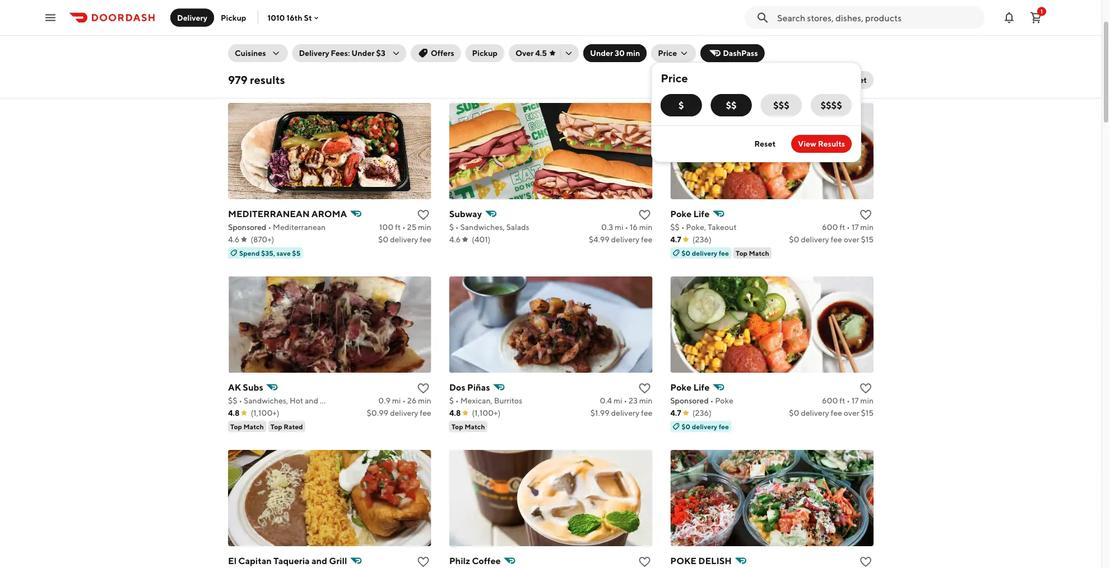 Task type: describe. For each thing, give the bounding box(es) containing it.
(1,100+) for dos piñas
[[472, 409, 501, 418]]

$4.99
[[589, 235, 610, 245]]

0 horizontal spatial reset button
[[748, 135, 782, 153]]

mediterranean
[[273, 223, 326, 232]]

cuisines
[[235, 49, 266, 58]]

hot
[[290, 397, 303, 406]]

$$$$ button
[[811, 94, 852, 117]]

16th
[[287, 13, 302, 22]]

mexican,
[[460, 397, 493, 406]]

1 poke life from the top
[[670, 209, 710, 220]]

1 life from the top
[[694, 209, 710, 220]]

delivery button
[[170, 9, 214, 27]]

acclaimed
[[275, 20, 313, 29]]

salads
[[506, 223, 529, 232]]

1010
[[268, 13, 285, 22]]

poke delish link
[[670, 554, 874, 569]]

under inside button
[[590, 49, 613, 58]]

spend $35, save $5
[[239, 250, 300, 258]]

noodles
[[816, 20, 846, 29]]

aroma
[[311, 209, 347, 220]]

$35,
[[261, 250, 275, 258]]

$​0 delivery fee
[[378, 235, 431, 245]]

view results button
[[791, 135, 852, 153]]

0.4 mi • 23 min
[[600, 397, 653, 406]]

over 4.5
[[516, 49, 547, 58]]

$ for $ • mexican, burritos
[[449, 397, 454, 406]]

mi for subway
[[615, 223, 623, 232]]

view
[[798, 140, 816, 149]]

under 30 min button
[[583, 45, 647, 62]]

1 $0 delivery fee from the top
[[682, 250, 729, 258]]

sandwiches, for hot
[[244, 397, 288, 406]]

4.6 for subway
[[449, 235, 461, 245]]

click to add this store to your saved list image for subway
[[638, 209, 651, 222]]

30
[[615, 49, 625, 58]]

$$ • sandwiches, hot and cold sandwiches 0.9 mi • 26 min
[[228, 397, 431, 406]]

1010 16th st
[[268, 13, 312, 22]]

1010 16th st button
[[268, 13, 321, 22]]

top down the takeout
[[736, 250, 748, 258]]

mi for dos piñas
[[614, 397, 622, 406]]

1 vertical spatial price
[[661, 72, 688, 85]]

1 under from the left
[[352, 49, 375, 58]]

sponsored • mediterranean
[[228, 223, 326, 232]]

Store search: begin typing to search for stores available on DoorDash text field
[[777, 11, 978, 24]]

ft for • poke
[[840, 397, 845, 406]]

$$ for $$ • sandwiches, hot and cold sandwiches 0.9 mi • 26 min
[[228, 397, 237, 406]]

price button
[[651, 45, 696, 62]]

philz
[[449, 557, 470, 567]]

mi right "0.9"
[[392, 397, 401, 406]]

takeout
[[708, 223, 737, 232]]

1 vertical spatial pickup
[[472, 49, 498, 58]]

1 horizontal spatial pickup button
[[465, 45, 504, 62]]

$ for $
[[679, 100, 684, 111]]

sandwiches, for salads
[[460, 223, 505, 232]]

open menu image
[[44, 11, 57, 24]]

$$$
[[773, 100, 790, 111]]

fees:
[[331, 49, 350, 58]]

dos
[[449, 383, 465, 393]]

dos piñas
[[449, 383, 490, 393]]

100 ft • 25 min
[[379, 223, 431, 232]]

16
[[630, 223, 638, 232]]

2 $15 from the top
[[861, 409, 874, 418]]

1 $0 from the top
[[682, 250, 691, 258]]

cold
[[320, 397, 337, 406]]

click to add this store to your saved list image for ak subs
[[417, 382, 430, 396]]

0 horizontal spatial pickup
[[221, 13, 246, 22]]

(870+)
[[251, 235, 274, 245]]

2 17 from the top
[[852, 397, 859, 406]]

2 $0 from the top
[[682, 423, 691, 431]]

0.3
[[601, 223, 613, 232]]

over 4.5 button
[[509, 45, 579, 62]]

delivery for delivery
[[177, 13, 207, 22]]

offers button
[[411, 45, 461, 62]]

coffee
[[472, 557, 501, 567]]

0.4
[[600, 397, 612, 406]]

over
[[516, 49, 534, 58]]

poke delish
[[670, 557, 732, 567]]

subway
[[449, 209, 482, 220]]

25
[[407, 223, 417, 232]]

subs
[[243, 383, 263, 393]]

1 vertical spatial and
[[312, 557, 327, 567]]

4.8 for ak subs
[[228, 409, 240, 418]]

$ for $ • sandwiches, salads
[[449, 223, 454, 232]]

taqueria
[[274, 557, 310, 567]]

under 30 min
[[590, 49, 640, 58]]

0 vertical spatial and
[[305, 397, 318, 406]]

el capitan taqueria and grill
[[228, 557, 347, 567]]

100
[[379, 223, 393, 232]]

2 poke life from the top
[[670, 383, 710, 393]]

view results
[[798, 140, 845, 149]]

(401)
[[472, 235, 491, 245]]

1 17 from the top
[[852, 223, 859, 232]]

delish
[[698, 557, 732, 567]]

sponsored • poke
[[670, 397, 733, 406]]

dashpass button
[[701, 45, 765, 62]]

23
[[629, 397, 638, 406]]

$ • sandwiches, salads
[[449, 223, 529, 232]]

spend
[[239, 250, 260, 258]]

el capitan taqueria and grill link
[[228, 554, 431, 569]]

2 horizontal spatial match
[[749, 250, 769, 258]]

philz coffee link
[[449, 554, 653, 569]]

top left rated at left
[[271, 423, 282, 431]]

1
[[1041, 8, 1043, 15]]

4.6 for mediterranean aroma
[[228, 235, 239, 245]]

indian
[[776, 20, 798, 29]]

1 horizontal spatial match
[[465, 423, 485, 431]]

results
[[250, 74, 285, 87]]

1 $​0 delivery fee over $15 from the top
[[789, 235, 874, 245]]



Task type: vqa. For each thing, say whether or not it's contained in the screenshot.
Wallet-Friendly
no



Task type: locate. For each thing, give the bounding box(es) containing it.
979
[[228, 74, 248, 87]]

reset for the reset button to the top
[[846, 76, 867, 85]]

(1,100+) for ak subs
[[251, 409, 279, 418]]

2 (1,100+) from the left
[[472, 409, 501, 418]]

cuisines button
[[228, 45, 288, 62]]

$ button
[[661, 94, 702, 117]]

reset down $$$
[[754, 140, 776, 149]]

0 vertical spatial poke
[[670, 209, 692, 220]]

$$
[[726, 100, 737, 111], [670, 223, 680, 232], [228, 397, 237, 406]]

$$ for $$
[[726, 100, 737, 111]]

$ • mexican, burritos
[[449, 397, 522, 406]]

top match
[[736, 250, 769, 258], [230, 423, 264, 431], [452, 423, 485, 431]]

0 vertical spatial pickup button
[[214, 9, 253, 27]]

poke
[[670, 209, 692, 220], [670, 383, 692, 393], [715, 397, 733, 406]]

2 $​0 delivery fee over $15 from the top
[[789, 409, 874, 418]]

1 vertical spatial over
[[844, 409, 860, 418]]

0 vertical spatial reset button
[[839, 71, 874, 89]]

poke life
[[670, 209, 710, 220], [670, 383, 710, 393]]

ft for • mediterranean
[[395, 223, 401, 232]]

0 horizontal spatial reset
[[754, 140, 776, 149]]

$0
[[682, 250, 691, 258], [682, 423, 691, 431]]

pickup up cuisines
[[221, 13, 246, 22]]

1 vertical spatial $15
[[861, 409, 874, 418]]

(236) down sponsored • poke
[[693, 409, 712, 418]]

st
[[304, 13, 312, 22]]

delivery fees: under $3
[[299, 49, 385, 58]]

top match down the takeout
[[736, 250, 769, 258]]

4.7 down $$ • poke, takeout
[[670, 235, 681, 245]]

reset up $$$$ button
[[846, 76, 867, 85]]

$$ left 'poke,'
[[670, 223, 680, 232]]

•
[[268, 223, 271, 232], [402, 223, 406, 232], [455, 223, 459, 232], [625, 223, 628, 232], [681, 223, 685, 232], [847, 223, 850, 232], [239, 397, 242, 406], [402, 397, 406, 406], [455, 397, 459, 406], [624, 397, 627, 406], [710, 397, 714, 406], [847, 397, 850, 406]]

1 horizontal spatial 4.8
[[449, 409, 461, 418]]

burritos
[[494, 397, 522, 406]]

2 4.6 from the left
[[449, 235, 461, 245]]

sponsored for mediterranean
[[228, 223, 266, 232]]

$ down dos
[[449, 397, 454, 406]]

top down ak
[[230, 423, 242, 431]]

0 horizontal spatial 4.6
[[228, 235, 239, 245]]

2 horizontal spatial top match
[[736, 250, 769, 258]]

under
[[352, 49, 375, 58], [590, 49, 613, 58]]

1 horizontal spatial delivery
[[299, 49, 329, 58]]

(1,100+) down the $ • mexican, burritos
[[472, 409, 501, 418]]

0 horizontal spatial match
[[244, 423, 264, 431]]

$$ left $$$
[[726, 100, 737, 111]]

1 $15 from the top
[[861, 235, 874, 245]]

top match down the mexican,
[[452, 423, 485, 431]]

pickup left over
[[472, 49, 498, 58]]

0 vertical spatial life
[[694, 209, 710, 220]]

1 vertical spatial $
[[449, 223, 454, 232]]

4.7 down sponsored • poke
[[670, 409, 681, 418]]

17
[[852, 223, 859, 232], [852, 397, 859, 406]]

1 vertical spatial life
[[694, 383, 710, 393]]

1 vertical spatial delivery
[[299, 49, 329, 58]]

ft
[[395, 223, 401, 232], [840, 223, 845, 232], [840, 397, 845, 406]]

4.8 down ak
[[228, 409, 240, 418]]

2 over from the top
[[844, 409, 860, 418]]

0 vertical spatial poke life
[[670, 209, 710, 220]]

0 vertical spatial pickup
[[221, 13, 246, 22]]

4.8 for dos piñas
[[449, 409, 461, 418]]

1 vertical spatial poke life
[[670, 383, 710, 393]]

click to add this store to your saved list image
[[638, 209, 651, 222], [417, 382, 430, 396], [638, 382, 651, 396], [417, 556, 430, 569], [859, 556, 873, 569]]

2 vertical spatial $
[[449, 397, 454, 406]]

acclaimed link
[[273, 0, 315, 32]]

0 vertical spatial reset
[[846, 76, 867, 85]]

1 vertical spatial reset button
[[748, 135, 782, 153]]

2 life from the top
[[694, 383, 710, 393]]

click to add this store to your saved list image for dos piñas
[[638, 382, 651, 396]]

poke
[[670, 557, 697, 567]]

$4.99 delivery fee
[[589, 235, 653, 245]]

rated
[[284, 423, 303, 431]]

1 (1,100+) from the left
[[251, 409, 279, 418]]

reset
[[846, 76, 867, 85], [754, 140, 776, 149]]

4.7
[[670, 235, 681, 245], [670, 409, 681, 418]]

italian
[[864, 20, 886, 29]]

1 vertical spatial $0 delivery fee
[[682, 423, 729, 431]]

0 horizontal spatial (1,100+)
[[251, 409, 279, 418]]

1 600 from the top
[[822, 223, 838, 232]]

0 horizontal spatial pickup button
[[214, 9, 253, 27]]

life up sponsored • poke
[[694, 383, 710, 393]]

ak
[[228, 383, 241, 393]]

1 horizontal spatial (1,100+)
[[472, 409, 501, 418]]

1 vertical spatial 600 ft • 17 min
[[822, 397, 874, 406]]

mi
[[615, 223, 623, 232], [392, 397, 401, 406], [614, 397, 622, 406]]

1 horizontal spatial pickup
[[472, 49, 498, 58]]

min inside under 30 min button
[[626, 49, 640, 58]]

0 vertical spatial $$
[[726, 100, 737, 111]]

26
[[407, 397, 417, 406]]

0 horizontal spatial top match
[[230, 423, 264, 431]]

0 horizontal spatial $$
[[228, 397, 237, 406]]

2 vertical spatial poke
[[715, 397, 733, 406]]

$0 delivery fee down $$ • poke, takeout
[[682, 250, 729, 258]]

4.6 left (401)
[[449, 235, 461, 245]]

1 4.8 from the left
[[228, 409, 240, 418]]

mediterranean aroma
[[228, 209, 347, 220]]

mi right "0.3"
[[615, 223, 623, 232]]

1 horizontal spatial top match
[[452, 423, 485, 431]]

0 vertical spatial $0
[[682, 250, 691, 258]]

0.9
[[378, 397, 391, 406]]

sandwiches, up (401)
[[460, 223, 505, 232]]

0 vertical spatial sandwiches,
[[460, 223, 505, 232]]

1 (236) from the top
[[693, 235, 712, 245]]

1 vertical spatial sponsored
[[670, 397, 709, 406]]

(236) down $$ • poke, takeout
[[693, 235, 712, 245]]

0 horizontal spatial under
[[352, 49, 375, 58]]

philz coffee
[[449, 557, 501, 567]]

0 vertical spatial delivery
[[177, 13, 207, 22]]

and right hot
[[305, 397, 318, 406]]

1 vertical spatial $​0 delivery fee over $15
[[789, 409, 874, 418]]

0 vertical spatial price
[[658, 49, 677, 58]]

offers
[[431, 49, 454, 58]]

$ down subway
[[449, 223, 454, 232]]

1 4.6 from the left
[[228, 235, 239, 245]]

$$ button
[[711, 94, 752, 117]]

pickup button left over
[[465, 45, 504, 62]]

pickup
[[221, 13, 246, 22], [472, 49, 498, 58]]

sandwiches, down subs
[[244, 397, 288, 406]]

4.6
[[228, 235, 239, 245], [449, 235, 461, 245]]

1 horizontal spatial sandwiches,
[[460, 223, 505, 232]]

2 600 from the top
[[822, 397, 838, 406]]

over
[[844, 235, 860, 245], [844, 409, 860, 418]]

pickup button
[[214, 9, 253, 27], [465, 45, 504, 62]]

$0.99 delivery fee
[[367, 409, 431, 418]]

delivery for delivery fees: under $3
[[299, 49, 329, 58]]

2 under from the left
[[590, 49, 613, 58]]

delivery
[[177, 13, 207, 22], [299, 49, 329, 58]]

piñas
[[467, 383, 490, 393]]

4.8
[[228, 409, 240, 418], [449, 409, 461, 418]]

1 horizontal spatial $$
[[670, 223, 680, 232]]

trending
[[232, 20, 264, 29]]

reset button up $$$$
[[839, 71, 874, 89]]

mediterranean
[[228, 209, 310, 220]]

1 horizontal spatial sponsored
[[670, 397, 709, 406]]

2 600 ft • 17 min from the top
[[822, 397, 874, 406]]

under left $3
[[352, 49, 375, 58]]

$ inside $ button
[[679, 100, 684, 111]]

sponsored for poke
[[670, 397, 709, 406]]

1 4.7 from the top
[[670, 235, 681, 245]]

price
[[658, 49, 677, 58], [661, 72, 688, 85]]

poke life up 'poke,'
[[670, 209, 710, 220]]

$1.99 delivery fee
[[591, 409, 653, 418]]

mi right 0.4
[[614, 397, 622, 406]]

4.8 down the mexican,
[[449, 409, 461, 418]]

and
[[305, 397, 318, 406], [312, 557, 327, 567]]

save
[[277, 250, 291, 258]]

1 vertical spatial sandwiches,
[[244, 397, 288, 406]]

1 vertical spatial 17
[[852, 397, 859, 406]]

1 horizontal spatial 4.6
[[449, 235, 461, 245]]

$ left $$ button
[[679, 100, 684, 111]]

1 vertical spatial 600
[[822, 397, 838, 406]]

poke life up sponsored • poke
[[670, 383, 710, 393]]

$0 down 'poke,'
[[682, 250, 691, 258]]

1 horizontal spatial reset button
[[839, 71, 874, 89]]

600 ft • 17 min
[[822, 223, 874, 232], [822, 397, 874, 406]]

1 vertical spatial poke
[[670, 383, 692, 393]]

$$$ button
[[761, 94, 802, 117]]

life up $$ • poke, takeout
[[694, 209, 710, 220]]

$$ inside button
[[726, 100, 737, 111]]

top down the mexican,
[[452, 423, 463, 431]]

2 4.7 from the top
[[670, 409, 681, 418]]

trending link
[[229, 0, 267, 32]]

0 vertical spatial $​0 delivery fee over $15
[[789, 235, 874, 245]]

0 horizontal spatial sponsored
[[228, 223, 266, 232]]

top match down ak subs
[[230, 423, 264, 431]]

0 vertical spatial $
[[679, 100, 684, 111]]

2 vertical spatial $$
[[228, 397, 237, 406]]

2 $0 delivery fee from the top
[[682, 423, 729, 431]]

(236)
[[693, 235, 712, 245], [693, 409, 712, 418]]

0.3 mi • 16 min
[[601, 223, 653, 232]]

1 vertical spatial (236)
[[693, 409, 712, 418]]

reset button down $$$
[[748, 135, 782, 153]]

600
[[822, 223, 838, 232], [822, 397, 838, 406]]

pickup button up cuisines
[[214, 9, 253, 27]]

$$ down ak
[[228, 397, 237, 406]]

$$ for $$ • poke, takeout
[[670, 223, 680, 232]]

$​0 for poke
[[789, 409, 799, 418]]

0 horizontal spatial 4.8
[[228, 409, 240, 418]]

notification bell image
[[1003, 11, 1016, 24]]

$$ • poke, takeout
[[670, 223, 737, 232]]

0 vertical spatial over
[[844, 235, 860, 245]]

$0 delivery fee down sponsored • poke
[[682, 423, 729, 431]]

$​0
[[378, 235, 388, 245], [789, 235, 799, 245], [789, 409, 799, 418]]

next button of carousel image
[[868, 1, 879, 12]]

top rated
[[271, 423, 303, 431]]

0 vertical spatial (236)
[[693, 235, 712, 245]]

0 vertical spatial 600 ft • 17 min
[[822, 223, 874, 232]]

0 horizontal spatial delivery
[[177, 13, 207, 22]]

results
[[818, 140, 845, 149]]

capitan
[[238, 557, 272, 567]]

979 results
[[228, 74, 285, 87]]

2 horizontal spatial $$
[[726, 100, 737, 111]]

$1.99
[[591, 409, 610, 418]]

1 horizontal spatial reset
[[846, 76, 867, 85]]

0 vertical spatial 4.7
[[670, 235, 681, 245]]

0 horizontal spatial sandwiches,
[[244, 397, 288, 406]]

0 vertical spatial 600
[[822, 223, 838, 232]]

0 vertical spatial $15
[[861, 235, 874, 245]]

2 (236) from the top
[[693, 409, 712, 418]]

fee
[[420, 235, 431, 245], [641, 235, 653, 245], [831, 235, 842, 245], [719, 250, 729, 258], [420, 409, 431, 418], [641, 409, 653, 418], [831, 409, 842, 418], [719, 423, 729, 431]]

$$$$
[[821, 100, 842, 111]]

1 horizontal spatial under
[[590, 49, 613, 58]]

sandwiches
[[339, 397, 381, 406]]

(1,100+) up top rated
[[251, 409, 279, 418]]

2 4.8 from the left
[[449, 409, 461, 418]]

reset for leftmost the reset button
[[754, 140, 776, 149]]

poke,
[[686, 223, 706, 232]]

price right 30 on the right
[[658, 49, 677, 58]]

2 items, open order cart image
[[1030, 11, 1043, 24]]

1 vertical spatial $$
[[670, 223, 680, 232]]

$​0 for mediterranean
[[378, 235, 388, 245]]

reset button
[[839, 71, 874, 89], [748, 135, 782, 153]]

1 vertical spatial 4.7
[[670, 409, 681, 418]]

price down price button
[[661, 72, 688, 85]]

4.5
[[535, 49, 547, 58]]

delivery inside delivery button
[[177, 13, 207, 22]]

dashpass
[[723, 49, 758, 58]]

price inside button
[[658, 49, 677, 58]]

click to add this store to your saved list image
[[417, 209, 430, 222], [859, 209, 873, 222], [859, 382, 873, 396], [638, 556, 651, 569]]

$5
[[292, 250, 300, 258]]

seafood
[[729, 20, 758, 29]]

1 vertical spatial pickup button
[[465, 45, 504, 62]]

and left grill
[[312, 557, 327, 567]]

0 vertical spatial 17
[[852, 223, 859, 232]]

1 button
[[1025, 6, 1047, 29]]

4.6 up the spend
[[228, 235, 239, 245]]

1 600 ft • 17 min from the top
[[822, 223, 874, 232]]

$0 down sponsored • poke
[[682, 423, 691, 431]]

1 vertical spatial reset
[[754, 140, 776, 149]]

0 vertical spatial $0 delivery fee
[[682, 250, 729, 258]]

el
[[228, 557, 237, 567]]

0 vertical spatial sponsored
[[228, 223, 266, 232]]

under left 30 on the right
[[590, 49, 613, 58]]

1 vertical spatial $0
[[682, 423, 691, 431]]

$
[[679, 100, 684, 111], [449, 223, 454, 232], [449, 397, 454, 406]]

1 over from the top
[[844, 235, 860, 245]]



